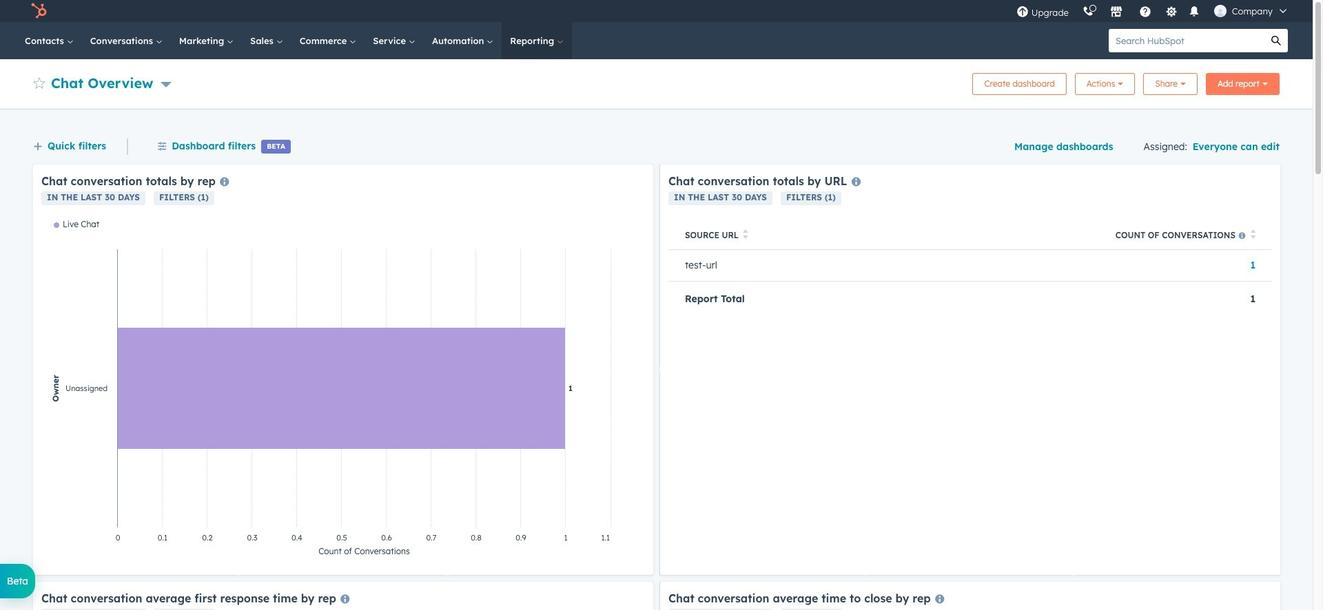 Task type: locate. For each thing, give the bounding box(es) containing it.
menu
[[1009, 0, 1296, 22]]

press to sort. image
[[743, 230, 748, 239], [1250, 230, 1256, 239]]

Search HubSpot search field
[[1109, 29, 1265, 52]]

marketplaces image
[[1110, 6, 1122, 19]]

1 press to sort. element from the left
[[743, 230, 748, 241]]

press to sort. image for first press to sort. element from right
[[1250, 230, 1256, 239]]

chat conversation average first response time by rep element
[[33, 582, 653, 611]]

toggle series visibility region
[[54, 219, 99, 229]]

press to sort. image for 2nd press to sort. element from the right
[[743, 230, 748, 239]]

jacob simon image
[[1214, 5, 1227, 17]]

2 press to sort. element from the left
[[1250, 230, 1256, 241]]

1 press to sort. image from the left
[[743, 230, 748, 239]]

1 horizontal spatial press to sort. image
[[1250, 230, 1256, 239]]

chat conversation totals by url element
[[660, 165, 1280, 575]]

banner
[[33, 69, 1280, 95]]

1 horizontal spatial press to sort. element
[[1250, 230, 1256, 241]]

0 horizontal spatial press to sort. element
[[743, 230, 748, 241]]

2 press to sort. image from the left
[[1250, 230, 1256, 239]]

0 horizontal spatial press to sort. image
[[743, 230, 748, 239]]

press to sort. element
[[743, 230, 748, 241], [1250, 230, 1256, 241]]



Task type: describe. For each thing, give the bounding box(es) containing it.
interactive chart image
[[41, 219, 645, 567]]

chat conversation totals by rep element
[[33, 165, 653, 575]]

chat conversation average time to close by rep element
[[660, 582, 1280, 611]]



Task type: vqa. For each thing, say whether or not it's contained in the screenshot.
"Chat conversation totals by rep" element
yes



